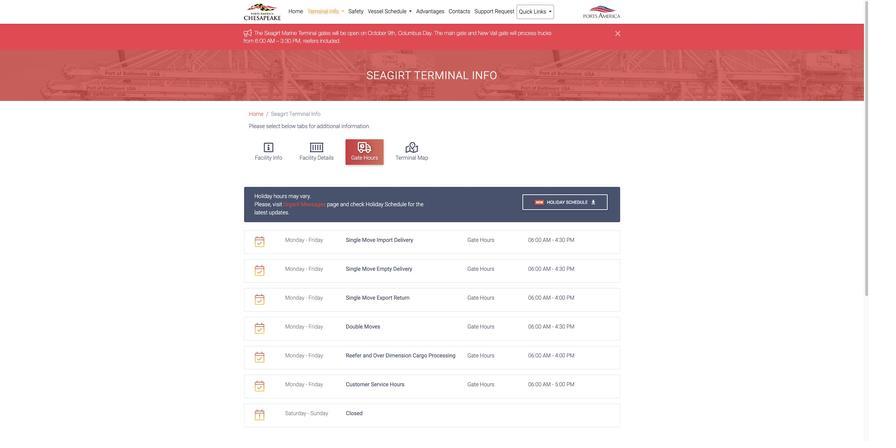 Task type: locate. For each thing, give the bounding box(es) containing it.
tab list
[[247, 136, 621, 168]]

october
[[368, 30, 387, 36]]

5 friday from the top
[[309, 352, 323, 359]]

process
[[518, 30, 537, 36]]

gate hours for reefer and over dimension cargo processing
[[468, 352, 495, 359]]

3 monday - friday from the top
[[285, 295, 323, 301]]

1 will from the left
[[332, 30, 339, 36]]

1 horizontal spatial facility
[[300, 155, 317, 161]]

home up marine
[[289, 8, 303, 15]]

seagirt terminal info
[[367, 69, 498, 82], [271, 111, 321, 117]]

1 vertical spatial move
[[362, 266, 376, 272]]

0 vertical spatial home link
[[287, 5, 305, 18]]

single
[[346, 237, 361, 243], [346, 266, 361, 272], [346, 295, 361, 301]]

schedule for vessel
[[385, 8, 407, 15]]

1 the from the left
[[255, 30, 263, 36]]

and left over
[[363, 352, 372, 359]]

home link up 'please'
[[249, 111, 264, 117]]

single up 'double'
[[346, 295, 361, 301]]

am
[[267, 38, 275, 44], [543, 237, 551, 243], [543, 266, 551, 272], [543, 295, 551, 301], [543, 324, 551, 330], [543, 352, 551, 359], [543, 381, 551, 388]]

1 horizontal spatial seagirt terminal info
[[367, 69, 498, 82]]

2 vertical spatial single
[[346, 295, 361, 301]]

1 vertical spatial delivery
[[394, 266, 413, 272]]

2 single from the top
[[346, 266, 361, 272]]

2 monday from the top
[[285, 266, 305, 272]]

2 horizontal spatial and
[[468, 30, 477, 36]]

single for single move export return
[[346, 295, 361, 301]]

3:30
[[281, 38, 291, 44]]

schedule for holiday
[[566, 200, 588, 205]]

4 monday - friday from the top
[[285, 324, 323, 330]]

below
[[282, 123, 296, 130]]

schedule inside the page and check holiday schedule for the latest updates.
[[385, 201, 407, 208]]

2 pm from the top
[[567, 266, 575, 272]]

marine
[[282, 30, 297, 36]]

single left empty
[[346, 266, 361, 272]]

gate hours for single move empty delivery
[[468, 266, 495, 272]]

0 vertical spatial 06:00 am - 4:30 pm
[[529, 237, 575, 243]]

0 horizontal spatial for
[[309, 123, 316, 130]]

monday - friday
[[285, 237, 323, 243], [285, 266, 323, 272], [285, 295, 323, 301], [285, 324, 323, 330], [285, 352, 323, 359], [285, 381, 323, 388]]

map
[[418, 155, 429, 161]]

gate right the vail
[[499, 30, 509, 36]]

3 single from the top
[[346, 295, 361, 301]]

info
[[330, 8, 339, 15], [472, 69, 498, 82], [312, 111, 321, 117], [273, 155, 282, 161]]

4:30 for import
[[555, 237, 566, 243]]

1 4:00 from the top
[[555, 295, 566, 301]]

facility left the details
[[300, 155, 317, 161]]

home link
[[287, 5, 305, 18], [249, 111, 264, 117]]

1 06:00 am - 4:30 pm from the top
[[529, 237, 575, 243]]

4 friday from the top
[[309, 324, 323, 330]]

holiday hours may vary. please, visit urgent messages
[[255, 193, 326, 208]]

and inside the page and check holiday schedule for the latest updates.
[[340, 201, 349, 208]]

06:00
[[529, 237, 542, 243], [529, 266, 542, 272], [529, 295, 542, 301], [529, 324, 542, 330], [529, 352, 542, 359], [529, 381, 542, 388]]

schedule left arrow alt to bottom image
[[566, 200, 588, 205]]

0 horizontal spatial holiday
[[255, 193, 272, 200]]

0 vertical spatial 4:00
[[555, 295, 566, 301]]

0 vertical spatial new
[[478, 30, 489, 36]]

0 vertical spatial single
[[346, 237, 361, 243]]

processing
[[429, 352, 456, 359]]

schedule
[[385, 8, 407, 15], [566, 200, 588, 205], [385, 201, 407, 208]]

06:00 am - 4:30 pm
[[529, 237, 575, 243], [529, 266, 575, 272], [529, 324, 575, 330]]

1 vertical spatial 4:00
[[555, 352, 566, 359]]

arrow alt to bottom image
[[592, 200, 596, 205]]

2 vertical spatial 06:00 am - 4:30 pm
[[529, 324, 575, 330]]

am for single move empty delivery
[[543, 266, 551, 272]]

3 4:30 from the top
[[555, 324, 566, 330]]

6 06:00 from the top
[[529, 381, 542, 388]]

monday - friday for single move import delivery
[[285, 237, 323, 243]]

2 will from the left
[[510, 30, 517, 36]]

move left export
[[362, 295, 376, 301]]

holiday inside holiday hours may vary. please, visit urgent messages
[[255, 193, 272, 200]]

0 vertical spatial for
[[309, 123, 316, 130]]

1 horizontal spatial home link
[[287, 5, 305, 18]]

6 monday - friday from the top
[[285, 381, 323, 388]]

4:30
[[555, 237, 566, 243], [555, 266, 566, 272], [555, 324, 566, 330]]

monday
[[285, 237, 305, 243], [285, 266, 305, 272], [285, 295, 305, 301], [285, 324, 305, 330], [285, 352, 305, 359], [285, 381, 305, 388]]

0 vertical spatial home
[[289, 8, 303, 15]]

06:00 am - 4:00 pm
[[529, 295, 575, 301], [529, 352, 575, 359]]

2 06:00 am - 4:30 pm from the top
[[529, 266, 575, 272]]

monday - friday for single move empty delivery
[[285, 266, 323, 272]]

3 move from the top
[[362, 295, 376, 301]]

holiday
[[255, 193, 272, 200], [548, 200, 565, 205], [366, 201, 384, 208]]

2 06:00 from the top
[[529, 266, 542, 272]]

0 vertical spatial move
[[362, 237, 376, 243]]

and inside the seagirt marine terminal gates will be open on october 9th, columbus day. the main gate and new vail gate will process trucks from 6:00 am – 3:30 pm, reefers included.
[[468, 30, 477, 36]]

9th,
[[388, 30, 397, 36]]

from
[[244, 38, 254, 44]]

the
[[255, 30, 263, 36], [435, 30, 443, 36]]

tab panel
[[244, 187, 621, 427]]

facility down 'please'
[[255, 155, 272, 161]]

1 horizontal spatial gate
[[499, 30, 509, 36]]

hours for double moves
[[480, 324, 495, 330]]

3 friday from the top
[[309, 295, 323, 301]]

1 vertical spatial seagirt
[[367, 69, 412, 82]]

friday
[[309, 237, 323, 243], [309, 266, 323, 272], [309, 295, 323, 301], [309, 324, 323, 330], [309, 352, 323, 359], [309, 381, 323, 388]]

0 horizontal spatial the
[[255, 30, 263, 36]]

double moves
[[346, 324, 381, 330]]

0 horizontal spatial facility
[[255, 155, 272, 161]]

5 monday - friday from the top
[[285, 352, 323, 359]]

1 vertical spatial home
[[249, 111, 264, 117]]

1 vertical spatial single
[[346, 266, 361, 272]]

page and check holiday schedule for the latest updates.
[[255, 201, 424, 216]]

the up 6:00
[[255, 30, 263, 36]]

0 vertical spatial 06:00 am - 4:00 pm
[[529, 295, 575, 301]]

gate for double moves
[[468, 324, 479, 330]]

sunday
[[311, 410, 328, 417]]

0 vertical spatial delivery
[[394, 237, 414, 243]]

1 facility from the left
[[255, 155, 272, 161]]

0 horizontal spatial and
[[340, 201, 349, 208]]

import
[[377, 237, 393, 243]]

on
[[361, 30, 367, 36]]

0 vertical spatial and
[[468, 30, 477, 36]]

4:30 for empty
[[555, 266, 566, 272]]

1 vertical spatial for
[[408, 201, 415, 208]]

holiday inside the page and check holiday schedule for the latest updates.
[[366, 201, 384, 208]]

2 vertical spatial 4:30
[[555, 324, 566, 330]]

will left be
[[332, 30, 339, 36]]

2 06:00 am - 4:00 pm from the top
[[529, 352, 575, 359]]

1 4:30 from the top
[[555, 237, 566, 243]]

single move import delivery
[[346, 237, 414, 243]]

3 06:00 from the top
[[529, 295, 542, 301]]

1 monday from the top
[[285, 237, 305, 243]]

1 horizontal spatial home
[[289, 8, 303, 15]]

schedule right vessel
[[385, 8, 407, 15]]

2 4:30 from the top
[[555, 266, 566, 272]]

0 horizontal spatial will
[[332, 30, 339, 36]]

1 06:00 from the top
[[529, 237, 542, 243]]

vessel schedule
[[368, 8, 408, 15]]

and left the vail
[[468, 30, 477, 36]]

monday for single move export return
[[285, 295, 305, 301]]

3 pm from the top
[[567, 295, 575, 301]]

6 pm from the top
[[567, 381, 575, 388]]

6 monday from the top
[[285, 381, 305, 388]]

the right day. at top left
[[435, 30, 443, 36]]

holiday for holiday schedule
[[548, 200, 565, 205]]

1 horizontal spatial and
[[363, 352, 372, 359]]

move left empty
[[362, 266, 376, 272]]

friday for single move import delivery
[[309, 237, 323, 243]]

4:00 for single move export return
[[555, 295, 566, 301]]

contacts
[[449, 8, 471, 15]]

new left holiday schedule
[[536, 200, 543, 204]]

1 06:00 am - 4:00 pm from the top
[[529, 295, 575, 301]]

0 horizontal spatial home
[[249, 111, 264, 117]]

gate for customer service hours
[[468, 381, 479, 388]]

2 monday - friday from the top
[[285, 266, 323, 272]]

am for reefer and over dimension cargo processing
[[543, 352, 551, 359]]

move left import
[[362, 237, 376, 243]]

details
[[318, 155, 334, 161]]

for left 'the'
[[408, 201, 415, 208]]

friday for reefer and over dimension cargo processing
[[309, 352, 323, 359]]

5 monday from the top
[[285, 352, 305, 359]]

reefer and over dimension cargo processing
[[346, 352, 456, 359]]

-
[[306, 237, 307, 243], [553, 237, 554, 243], [306, 266, 307, 272], [553, 266, 554, 272], [306, 295, 307, 301], [553, 295, 554, 301], [306, 324, 307, 330], [553, 324, 554, 330], [306, 352, 307, 359], [553, 352, 554, 359], [306, 381, 307, 388], [553, 381, 554, 388], [308, 410, 309, 417]]

0 horizontal spatial home link
[[249, 111, 264, 117]]

0 vertical spatial seagirt
[[265, 30, 280, 36]]

2 vertical spatial and
[[363, 352, 372, 359]]

1 vertical spatial 06:00 am - 4:30 pm
[[529, 266, 575, 272]]

1 vertical spatial home link
[[249, 111, 264, 117]]

2 vertical spatial move
[[362, 295, 376, 301]]

4 06:00 from the top
[[529, 324, 542, 330]]

1 horizontal spatial will
[[510, 30, 517, 36]]

delivery
[[394, 237, 414, 243], [394, 266, 413, 272]]

1 horizontal spatial for
[[408, 201, 415, 208]]

single left import
[[346, 237, 361, 243]]

will left process
[[510, 30, 517, 36]]

terminal map link
[[390, 139, 434, 165]]

hours for customer service hours
[[480, 381, 495, 388]]

over
[[374, 352, 385, 359]]

included.
[[320, 38, 341, 44]]

–
[[277, 38, 279, 44]]

monday - friday for single move export return
[[285, 295, 323, 301]]

and
[[468, 30, 477, 36], [340, 201, 349, 208], [363, 352, 372, 359]]

4 monday from the top
[[285, 324, 305, 330]]

0 horizontal spatial gate
[[457, 30, 467, 36]]

1 friday from the top
[[309, 237, 323, 243]]

1 move from the top
[[362, 237, 376, 243]]

gate
[[351, 155, 363, 161], [468, 237, 479, 243], [468, 266, 479, 272], [468, 295, 479, 301], [468, 324, 479, 330], [468, 352, 479, 359], [468, 381, 479, 388]]

delivery right empty
[[394, 266, 413, 272]]

pm for single move export return
[[567, 295, 575, 301]]

06:00 for double moves
[[529, 324, 542, 330]]

06:00 for single move export return
[[529, 295, 542, 301]]

1 single from the top
[[346, 237, 361, 243]]

2 4:00 from the top
[[555, 352, 566, 359]]

5 pm from the top
[[567, 352, 575, 359]]

pm,
[[293, 38, 302, 44]]

new
[[478, 30, 489, 36], [536, 200, 543, 204]]

06:00 for reefer and over dimension cargo processing
[[529, 352, 542, 359]]

support request
[[475, 8, 515, 15]]

5:00
[[555, 381, 566, 388]]

1 horizontal spatial holiday
[[366, 201, 384, 208]]

2 friday from the top
[[309, 266, 323, 272]]

2 facility from the left
[[300, 155, 317, 161]]

2 move from the top
[[362, 266, 376, 272]]

terminal
[[308, 8, 328, 15], [299, 30, 317, 36], [414, 69, 469, 82], [289, 111, 310, 117], [396, 155, 417, 161]]

single for single move empty delivery
[[346, 266, 361, 272]]

new inside the seagirt marine terminal gates will be open on october 9th, columbus day. the main gate and new vail gate will process trucks from 6:00 am – 3:30 pm, reefers included.
[[478, 30, 489, 36]]

0 vertical spatial 4:30
[[555, 237, 566, 243]]

delivery right import
[[394, 237, 414, 243]]

1 vertical spatial seagirt terminal info
[[271, 111, 321, 117]]

gate right main
[[457, 30, 467, 36]]

1 vertical spatial 4:30
[[555, 266, 566, 272]]

facility info
[[255, 155, 282, 161]]

seagirt
[[265, 30, 280, 36], [367, 69, 412, 82], [271, 111, 288, 117]]

monday - friday for customer service hours
[[285, 381, 323, 388]]

5 06:00 from the top
[[529, 352, 542, 359]]

2 horizontal spatial holiday
[[548, 200, 565, 205]]

3 monday from the top
[[285, 295, 305, 301]]

single move empty delivery
[[346, 266, 413, 272]]

new left the vail
[[478, 30, 489, 36]]

customer service hours
[[346, 381, 405, 388]]

hours for single move export return
[[480, 295, 495, 301]]

4 pm from the top
[[567, 324, 575, 330]]

for right tabs
[[309, 123, 316, 130]]

schedule left 'the'
[[385, 201, 407, 208]]

1 pm from the top
[[567, 237, 575, 243]]

tab panel containing holiday hours may vary.
[[244, 187, 621, 427]]

1 vertical spatial 06:00 am - 4:00 pm
[[529, 352, 575, 359]]

gate for single move export return
[[468, 295, 479, 301]]

6:00
[[255, 38, 266, 44]]

home up 'please'
[[249, 111, 264, 117]]

holiday for holiday hours may vary. please, visit urgent messages
[[255, 193, 272, 200]]

facility details link
[[294, 139, 340, 165]]

closed
[[346, 410, 363, 417]]

day.
[[423, 30, 433, 36]]

move for empty
[[362, 266, 376, 272]]

facility
[[255, 155, 272, 161], [300, 155, 317, 161]]

gate
[[457, 30, 467, 36], [499, 30, 509, 36]]

1 horizontal spatial new
[[536, 200, 543, 204]]

terminal map
[[396, 155, 429, 161]]

06:00 am - 4:00 pm for reefer and over dimension cargo processing
[[529, 352, 575, 359]]

monday for single move empty delivery
[[285, 266, 305, 272]]

and right page
[[340, 201, 349, 208]]

6 friday from the top
[[309, 381, 323, 388]]

1 horizontal spatial the
[[435, 30, 443, 36]]

06:00 for single move import delivery
[[529, 237, 542, 243]]

home
[[289, 8, 303, 15], [249, 111, 264, 117]]

1 vertical spatial and
[[340, 201, 349, 208]]

home link up marine
[[287, 5, 305, 18]]

0 horizontal spatial new
[[478, 30, 489, 36]]

1 monday - friday from the top
[[285, 237, 323, 243]]

gate hours for single move export return
[[468, 295, 495, 301]]



Task type: vqa. For each thing, say whether or not it's contained in the screenshot.
"Question?"
no



Task type: describe. For each thing, give the bounding box(es) containing it.
page
[[327, 201, 339, 208]]

the seagirt marine terminal gates will be open on october 9th, columbus day. the main gate and new vail gate will process trucks from 6:00 am – 3:30 pm, reefers included. alert
[[0, 24, 865, 50]]

gate hours link
[[346, 139, 384, 165]]

safety link
[[347, 5, 366, 18]]

06:00 am - 4:00 pm for single move export return
[[529, 295, 575, 301]]

06:00 am - 4:30 pm for import
[[529, 237, 575, 243]]

double
[[346, 324, 363, 330]]

moves
[[364, 324, 381, 330]]

pm for reefer and over dimension cargo processing
[[567, 352, 575, 359]]

contacts link
[[447, 5, 473, 18]]

terminal info link
[[305, 5, 347, 18]]

trucks
[[538, 30, 552, 36]]

am for double moves
[[543, 324, 551, 330]]

1 vertical spatial new
[[536, 200, 543, 204]]

the seagirt marine terminal gates will be open on october 9th, columbus day. the main gate and new vail gate will process trucks from 6:00 am – 3:30 pm, reefers included.
[[244, 30, 552, 44]]

gate hours for double moves
[[468, 324, 495, 330]]

quick links link
[[517, 5, 555, 19]]

gate hours for customer service hours
[[468, 381, 495, 388]]

safety
[[349, 8, 364, 15]]

single move export return
[[346, 295, 410, 301]]

home for the leftmost home link
[[249, 111, 264, 117]]

home for top home link
[[289, 8, 303, 15]]

0 vertical spatial seagirt terminal info
[[367, 69, 498, 82]]

latest
[[255, 209, 268, 216]]

reefers
[[303, 38, 319, 44]]

am inside the seagirt marine terminal gates will be open on october 9th, columbus day. the main gate and new vail gate will process trucks from 6:00 am – 3:30 pm, reefers included.
[[267, 38, 275, 44]]

hours for reefer and over dimension cargo processing
[[480, 352, 495, 359]]

hours inside gate hours link
[[364, 155, 378, 161]]

monday for single move import delivery
[[285, 237, 305, 243]]

be
[[341, 30, 346, 36]]

2 gate from the left
[[499, 30, 509, 36]]

friday for customer service hours
[[309, 381, 323, 388]]

messages
[[301, 201, 326, 208]]

facility for facility info
[[255, 155, 272, 161]]

terminal inside terminal info link
[[308, 8, 328, 15]]

vessel schedule link
[[366, 5, 414, 18]]

dimension
[[386, 352, 412, 359]]

facility info link
[[250, 139, 288, 165]]

gate hours for single move import delivery
[[468, 237, 495, 243]]

the seagirt marine terminal gates will be open on october 9th, columbus day. the main gate and new vail gate will process trucks from 6:00 am – 3:30 pm, reefers included. link
[[244, 30, 552, 44]]

bullhorn image
[[244, 29, 255, 37]]

open
[[348, 30, 359, 36]]

tabs
[[297, 123, 308, 130]]

empty
[[377, 266, 392, 272]]

gate for single move import delivery
[[468, 237, 479, 243]]

saturday
[[285, 410, 307, 417]]

gates
[[319, 30, 331, 36]]

seagirt inside the seagirt marine terminal gates will be open on october 9th, columbus day. the main gate and new vail gate will process trucks from 6:00 am – 3:30 pm, reefers included.
[[265, 30, 280, 36]]

the
[[416, 201, 424, 208]]

am for single move import delivery
[[543, 237, 551, 243]]

cargo
[[413, 352, 428, 359]]

gate for single move empty delivery
[[468, 266, 479, 272]]

monday for double moves
[[285, 324, 305, 330]]

friday for single move export return
[[309, 295, 323, 301]]

facility for facility details
[[300, 155, 317, 161]]

move for export
[[362, 295, 376, 301]]

please
[[249, 123, 265, 130]]

updates.
[[269, 209, 290, 216]]

delivery for single move empty delivery
[[394, 266, 413, 272]]

close image
[[616, 29, 621, 38]]

please,
[[255, 201, 272, 208]]

06:00 for customer service hours
[[529, 381, 542, 388]]

06:00 am - 5:00 pm
[[529, 381, 575, 388]]

2 the from the left
[[435, 30, 443, 36]]

tab list containing facility info
[[247, 136, 621, 168]]

pm for single move import delivery
[[567, 237, 575, 243]]

return
[[394, 295, 410, 301]]

columbus
[[398, 30, 422, 36]]

terminal inside terminal map link
[[396, 155, 417, 161]]

hours
[[274, 193, 287, 200]]

service
[[371, 381, 389, 388]]

reefer
[[346, 352, 362, 359]]

4:00 for reefer and over dimension cargo processing
[[555, 352, 566, 359]]

single for single move import delivery
[[346, 237, 361, 243]]

gate inside gate hours link
[[351, 155, 363, 161]]

monday for customer service hours
[[285, 381, 305, 388]]

vary.
[[300, 193, 311, 200]]

visit
[[273, 201, 282, 208]]

0 horizontal spatial seagirt terminal info
[[271, 111, 321, 117]]

delivery for single move import delivery
[[394, 237, 414, 243]]

hours for single move import delivery
[[480, 237, 495, 243]]

please select below tabs for additional information.
[[249, 123, 371, 130]]

main
[[445, 30, 456, 36]]

holiday schedule
[[548, 200, 589, 205]]

monday - friday for double moves
[[285, 324, 323, 330]]

am for customer service hours
[[543, 381, 551, 388]]

export
[[377, 295, 393, 301]]

06:00 for single move empty delivery
[[529, 266, 542, 272]]

friday for single move empty delivery
[[309, 266, 323, 272]]

and for page and check holiday schedule for the latest updates.
[[340, 201, 349, 208]]

am for single move export return
[[543, 295, 551, 301]]

and for reefer and over dimension cargo processing
[[363, 352, 372, 359]]

support
[[475, 8, 494, 15]]

pm for single move empty delivery
[[567, 266, 575, 272]]

request
[[495, 8, 515, 15]]

3 06:00 am - 4:30 pm from the top
[[529, 324, 575, 330]]

terminal info
[[308, 8, 340, 15]]

urgent messages link
[[284, 201, 326, 208]]

support request link
[[473, 5, 517, 18]]

customer
[[346, 381, 370, 388]]

1 gate from the left
[[457, 30, 467, 36]]

hours for single move empty delivery
[[480, 266, 495, 272]]

information.
[[342, 123, 371, 130]]

additional
[[317, 123, 340, 130]]

vail
[[490, 30, 498, 36]]

pm for double moves
[[567, 324, 575, 330]]

may
[[289, 193, 299, 200]]

check
[[351, 201, 365, 208]]

2 vertical spatial seagirt
[[271, 111, 288, 117]]

advantages
[[417, 8, 445, 15]]

urgent
[[284, 201, 300, 208]]

monday - friday for reefer and over dimension cargo processing
[[285, 352, 323, 359]]

06:00 am - 4:30 pm for empty
[[529, 266, 575, 272]]

friday for double moves
[[309, 324, 323, 330]]

quick
[[520, 8, 533, 15]]

vessel
[[368, 8, 384, 15]]

links
[[534, 8, 547, 15]]

quick links
[[520, 8, 548, 15]]

terminal inside the seagirt marine terminal gates will be open on october 9th, columbus day. the main gate and new vail gate will process trucks from 6:00 am – 3:30 pm, reefers included.
[[299, 30, 317, 36]]

saturday - sunday
[[285, 410, 328, 417]]

for inside the page and check holiday schedule for the latest updates.
[[408, 201, 415, 208]]

pm for customer service hours
[[567, 381, 575, 388]]

gate for reefer and over dimension cargo processing
[[468, 352, 479, 359]]

facility details
[[300, 155, 334, 161]]

move for import
[[362, 237, 376, 243]]

select
[[266, 123, 281, 130]]

advantages link
[[414, 5, 447, 18]]

monday for reefer and over dimension cargo processing
[[285, 352, 305, 359]]



